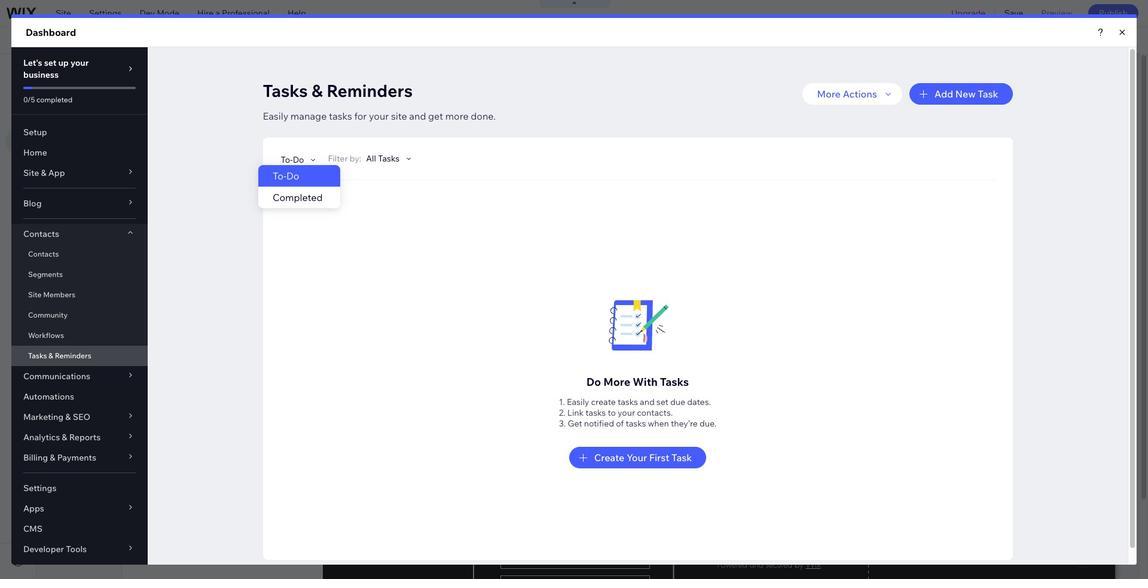Task type: vqa. For each thing, say whether or not it's contained in the screenshot.
the Save button at the right of the page
yes



Task type: describe. For each thing, give the bounding box(es) containing it.
site for site menu
[[51, 97, 66, 108]]

save
[[1005, 8, 1024, 19]]

blog
[[137, 96, 155, 107]]

help
[[288, 8, 306, 19]]

100%
[[998, 35, 1019, 45]]

hire a professional
[[197, 8, 270, 19]]

settings
[[89, 8, 122, 19]]

1 horizontal spatial menu
[[121, 65, 147, 77]]

domain
[[375, 35, 405, 45]]

professional
[[222, 8, 270, 19]]

dev mode
[[140, 8, 180, 19]]

mode
[[157, 8, 180, 19]]

preview button
[[1033, 0, 1082, 26]]

0 horizontal spatial menu
[[68, 97, 90, 108]]

upgrade
[[952, 8, 986, 19]]

a
[[216, 8, 220, 19]]

preview
[[1042, 8, 1073, 19]]



Task type: locate. For each thing, give the bounding box(es) containing it.
site pages and menu
[[51, 65, 147, 77]]

menu down the site pages and menu
[[68, 97, 90, 108]]

0 vertical spatial site
[[56, 8, 71, 19]]

site
[[56, 8, 71, 19], [51, 65, 69, 77], [51, 97, 66, 108]]

1 vertical spatial site
[[51, 65, 69, 77]]

publish
[[1100, 8, 1128, 19]]

pages left and
[[71, 65, 99, 77]]

dev
[[140, 8, 155, 19]]

blog pages
[[137, 96, 181, 107]]

pages
[[71, 65, 99, 77], [157, 96, 181, 107]]

0 vertical spatial pages
[[71, 65, 99, 77]]

search
[[1111, 35, 1138, 45]]

pages for site
[[71, 65, 99, 77]]

0 vertical spatial menu
[[121, 65, 147, 77]]

tools button
[[1028, 27, 1085, 53]]

1 vertical spatial pages
[[157, 96, 181, 107]]

hire
[[197, 8, 214, 19]]

publish button
[[1089, 4, 1139, 22]]

2 vertical spatial site
[[51, 97, 66, 108]]

menu right and
[[121, 65, 147, 77]]

save button
[[996, 0, 1033, 26]]

pages right the blog
[[157, 96, 181, 107]]

site for site
[[56, 8, 71, 19]]

menu
[[121, 65, 147, 77], [68, 97, 90, 108]]

your
[[356, 35, 373, 45]]

https://www.wix.com/mysite connect your domain
[[206, 35, 405, 45]]

1 vertical spatial menu
[[68, 97, 90, 108]]

site up blog
[[56, 8, 71, 19]]

site down blog
[[51, 65, 69, 77]]

https://www.wix.com/mysite
[[206, 35, 315, 45]]

site menu
[[51, 97, 90, 108]]

site down the site pages and menu
[[51, 97, 66, 108]]

site for site pages and menu
[[51, 65, 69, 77]]

pages for blog
[[157, 96, 181, 107]]

and
[[101, 65, 119, 77]]

1 horizontal spatial pages
[[157, 96, 181, 107]]

0 horizontal spatial pages
[[71, 65, 99, 77]]

100% button
[[979, 27, 1028, 53]]

connect
[[320, 35, 354, 45]]

tools
[[1053, 35, 1074, 45]]

blog
[[45, 35, 69, 45]]

search button
[[1085, 27, 1149, 53]]



